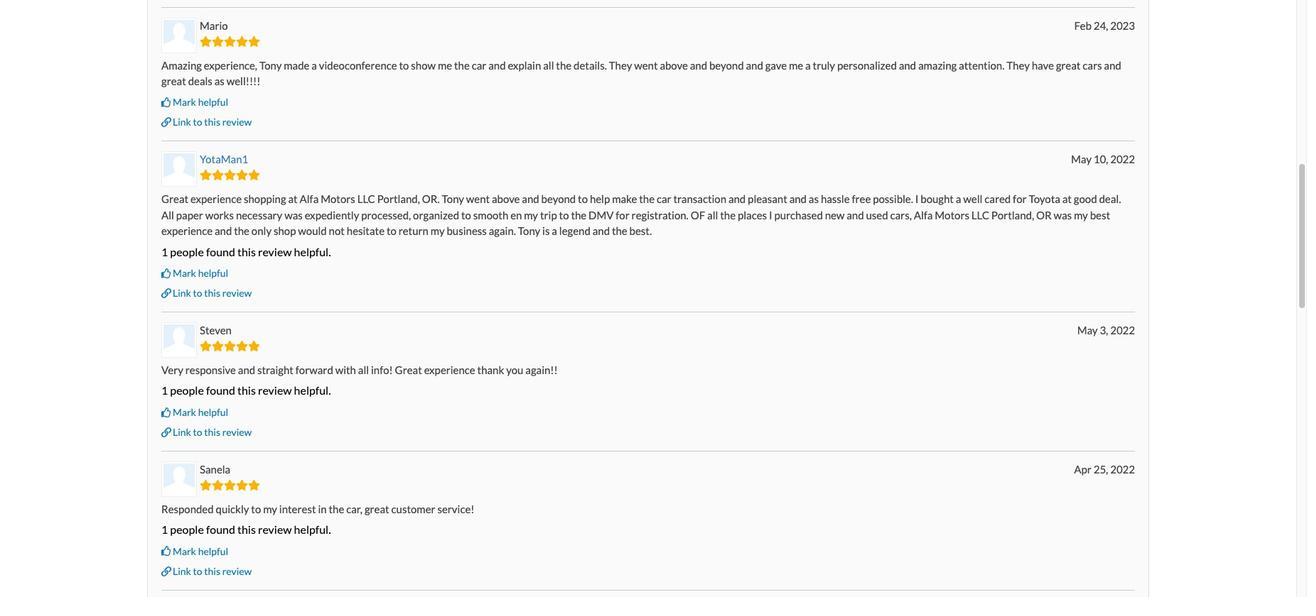 Task type: describe. For each thing, give the bounding box(es) containing it.
mark helpful for quickly
[[173, 546, 228, 558]]

helpful. for alfa
[[294, 245, 331, 258]]

cared
[[985, 193, 1011, 205]]

beyond inside amazing experience, tony made a videoconference to show me the car and explain all the details. they went above and beyond and gave me a truly personalized and amazing attention. they have great cars and great deals as well!!!!
[[709, 59, 744, 72]]

en
[[511, 209, 522, 221]]

link to this review button for steven
[[161, 426, 252, 440]]

to left help
[[578, 193, 588, 205]]

a left well
[[956, 193, 961, 205]]

best.
[[630, 225, 652, 237]]

paper
[[176, 209, 203, 221]]

1 for very responsive and straight forward with all info!   great experience thank you again!!
[[161, 384, 168, 398]]

0 vertical spatial great
[[1056, 59, 1081, 72]]

the right in
[[329, 503, 344, 516]]

very responsive and straight forward with all info!   great experience thank you again!!
[[161, 364, 558, 377]]

new
[[825, 209, 845, 221]]

1 people found this review helpful. for and
[[161, 384, 331, 398]]

to down processed,
[[387, 225, 397, 237]]

10,
[[1094, 153, 1108, 166]]

1 was from the left
[[284, 209, 303, 221]]

steven image
[[163, 325, 195, 356]]

personalized
[[837, 59, 897, 72]]

pleasant
[[748, 193, 787, 205]]

apr
[[1074, 463, 1092, 476]]

1 at from the left
[[288, 193, 298, 205]]

to right trip
[[559, 209, 569, 221]]

deal.
[[1099, 193, 1121, 205]]

smooth
[[473, 209, 508, 221]]

1 vertical spatial motors
[[935, 209, 970, 221]]

the right the show
[[454, 59, 470, 72]]

1 mark helpful from the top
[[173, 96, 228, 108]]

feb
[[1075, 19, 1092, 32]]

bought
[[921, 193, 954, 205]]

gave
[[765, 59, 787, 72]]

link image for responded quickly to my interest in the car, great customer service!
[[161, 567, 171, 577]]

link to this review for sanela
[[173, 566, 252, 578]]

1 horizontal spatial portland,
[[992, 209, 1034, 221]]

sanela image
[[163, 464, 195, 495]]

mark helpful button for responded
[[161, 545, 228, 559]]

the up the registration. at the top of page
[[639, 193, 655, 205]]

link to this review for mario
[[173, 116, 252, 128]]

mark for very
[[173, 406, 196, 419]]

business
[[447, 225, 487, 237]]

tony inside amazing experience, tony made a videoconference to show me the car and explain all the details. they went above and beyond and gave me a truly personalized and amazing attention. they have great cars and great deals as well!!!!
[[259, 59, 282, 72]]

link for mario
[[173, 116, 191, 128]]

yotaman1
[[200, 153, 248, 166]]

again!!
[[526, 364, 558, 377]]

found for experience
[[206, 245, 235, 258]]

you
[[506, 364, 523, 377]]

info!
[[371, 364, 393, 377]]

organized
[[413, 209, 459, 221]]

went inside great experience shopping at alfa motors llc portland, or.  tony went above and   beyond to help make the car transaction and pleasant and as hassle free possible.  i   bought a well cared for toyota at good deal. all paper works necessary was expediently   processed, organized to smooth en my trip to the dmv for registration.  of all the places i   purchased new and used cars, alfa motors llc portland, or was my best experience and   the only shop would not hesitate to return my business again.  tony is a legend and the   best.
[[466, 193, 490, 205]]

2 me from the left
[[789, 59, 803, 72]]

good
[[1074, 193, 1097, 205]]

2 they from the left
[[1007, 59, 1030, 72]]

2 at from the left
[[1063, 193, 1072, 205]]

link image for very responsive and straight forward with all info!   great experience thank you again!!
[[161, 428, 171, 438]]

0 horizontal spatial portland,
[[377, 193, 420, 205]]

1 thumbs up image from the top
[[161, 97, 171, 107]]

1 horizontal spatial great
[[395, 364, 422, 377]]

amazing experience, tony made a videoconference to show me the car and explain all the details. they went above and beyond and gave me a truly personalized and amazing attention. they have great cars and great deals as well!!!!
[[161, 59, 1122, 88]]

thumbs up image
[[161, 408, 171, 418]]

my down organized
[[431, 225, 445, 237]]

found for responsive
[[206, 384, 235, 398]]

responded quickly to my interest in the car, great customer service!
[[161, 503, 474, 516]]

shop
[[274, 225, 296, 237]]

sanela
[[200, 463, 230, 476]]

0 horizontal spatial alfa
[[300, 193, 319, 205]]

2 vertical spatial experience
[[424, 364, 475, 377]]

would
[[298, 225, 327, 237]]

of
[[691, 209, 705, 221]]

to down the deals
[[193, 116, 202, 128]]

3,
[[1100, 324, 1108, 337]]

steven
[[200, 324, 232, 337]]

the left only
[[234, 225, 249, 237]]

1 they from the left
[[609, 59, 632, 72]]

very
[[161, 364, 183, 377]]

helpful. for interest
[[294, 523, 331, 537]]

my right en
[[524, 209, 538, 221]]

as inside great experience shopping at alfa motors llc portland, or.  tony went above and   beyond to help make the car transaction and pleasant and as hassle free possible.  i   bought a well cared for toyota at good deal. all paper works necessary was expediently   processed, organized to smooth en my trip to the dmv for registration.  of all the places i   purchased new and used cars, alfa motors llc portland, or was my best experience and   the only shop would not hesitate to return my business again.  tony is a legend and the   best.
[[809, 193, 819, 205]]

feb 24, 2023
[[1075, 19, 1135, 32]]

yotaman1 link
[[200, 153, 248, 166]]

in
[[318, 503, 327, 516]]

necessary
[[236, 209, 282, 221]]

above inside great experience shopping at alfa motors llc portland, or.  tony went above and   beyond to help make the car transaction and pleasant and as hassle free possible.  i   bought a well cared for toyota at good deal. all paper works necessary was expediently   processed, organized to smooth en my trip to the dmv for registration.  of all the places i   purchased new and used cars, alfa motors llc portland, or was my best experience and   the only shop would not hesitate to return my business again.  tony is a legend and the   best.
[[492, 193, 520, 205]]

people for very responsive and straight forward with all info!   great experience thank you again!!
[[170, 384, 204, 398]]

with
[[335, 364, 356, 377]]

2023
[[1110, 19, 1135, 32]]

a right made
[[312, 59, 317, 72]]

great experience shopping at alfa motors llc portland, or.  tony went above and   beyond to help make the car transaction and pleasant and as hassle free possible.  i   bought a well cared for toyota at good deal. all paper works necessary was expediently   processed, organized to smooth en my trip to the dmv for registration.  of all the places i   purchased new and used cars, alfa motors llc portland, or was my best experience and   the only shop would not hesitate to return my business again.  tony is a legend and the   best.
[[161, 193, 1121, 237]]

review up sanela
[[222, 427, 252, 439]]

mark helpful button for very
[[161, 406, 228, 420]]

processed,
[[361, 209, 411, 221]]

all inside great experience shopping at alfa motors llc portland, or.  tony went above and   beyond to help make the car transaction and pleasant and as hassle free possible.  i   bought a well cared for toyota at good deal. all paper works necessary was expediently   processed, organized to smooth en my trip to the dmv for registration.  of all the places i   purchased new and used cars, alfa motors llc portland, or was my best experience and   the only shop would not hesitate to return my business again.  tony is a legend and the   best.
[[707, 209, 718, 221]]

service!
[[437, 503, 474, 516]]

well
[[963, 193, 983, 205]]

hesitate
[[347, 225, 385, 237]]

places
[[738, 209, 767, 221]]

link image
[[161, 289, 171, 299]]

mark helpful for responsive
[[173, 406, 228, 419]]

my left interest
[[263, 503, 277, 516]]

1 vertical spatial experience
[[161, 225, 213, 237]]

above inside amazing experience, tony made a videoconference to show me the car and explain all the details. they went above and beyond and gave me a truly personalized and amazing attention. they have great cars and great deals as well!!!!
[[660, 59, 688, 72]]

expediently
[[305, 209, 359, 221]]

shopping
[[244, 193, 286, 205]]

possible.
[[873, 193, 913, 205]]

or
[[1036, 209, 1052, 221]]

return
[[399, 225, 429, 237]]

not
[[329, 225, 345, 237]]

2022 for may 10, 2022
[[1110, 153, 1135, 166]]

1 helpful from the top
[[198, 96, 228, 108]]

cars
[[1083, 59, 1102, 72]]

free
[[852, 193, 871, 205]]

quickly
[[216, 503, 249, 516]]

well!!!!
[[227, 75, 260, 88]]

thumbs up image for responded quickly to my interest in the car, great customer service!
[[161, 547, 171, 557]]

straight
[[257, 364, 294, 377]]

cars,
[[890, 209, 912, 221]]

thumbs up image for great experience shopping at alfa motors llc portland, or.  tony went above and   beyond to help make the car transaction and pleasant and as hassle free possible.  i   bought a well cared for toyota at good deal. all paper works necessary was expediently   processed, organized to smooth en my trip to the dmv for registration.  of all the places i   purchased new and used cars, alfa motors llc portland, or was my best experience and   the only shop would not hesitate to return my business again.  tony is a legend and the   best.
[[161, 268, 171, 278]]

2 was from the left
[[1054, 209, 1072, 221]]

only
[[252, 225, 272, 237]]

apr 25, 2022
[[1074, 463, 1135, 476]]

all
[[161, 209, 174, 221]]

registration.
[[632, 209, 689, 221]]

24,
[[1094, 19, 1108, 32]]

purchased
[[774, 209, 823, 221]]

attention.
[[959, 59, 1005, 72]]

25,
[[1094, 463, 1108, 476]]

0 horizontal spatial i
[[769, 209, 772, 221]]

review down quickly
[[222, 566, 252, 578]]

1 horizontal spatial tony
[[442, 193, 464, 205]]



Task type: vqa. For each thing, say whether or not it's contained in the screenshot.
1 people found this review helpful. corresponding to to
yes



Task type: locate. For each thing, give the bounding box(es) containing it.
truly
[[813, 59, 835, 72]]

2 vertical spatial 1 people found this review helpful.
[[161, 523, 331, 537]]

mark helpful button for great
[[161, 267, 228, 281]]

helpful. down forward
[[294, 384, 331, 398]]

1 people found this review helpful. for shopping
[[161, 245, 331, 258]]

works
[[205, 209, 234, 221]]

found
[[206, 245, 235, 258], [206, 384, 235, 398], [206, 523, 235, 537]]

car up the registration. at the top of page
[[657, 193, 671, 205]]

went inside amazing experience, tony made a videoconference to show me the car and explain all the details. they went above and beyond and gave me a truly personalized and amazing attention. they have great cars and great deals as well!!!!
[[634, 59, 658, 72]]

1 vertical spatial alfa
[[914, 209, 933, 221]]

mark helpful for experience
[[173, 267, 228, 279]]

1 vertical spatial for
[[616, 209, 630, 221]]

2 2022 from the top
[[1110, 324, 1135, 337]]

0 vertical spatial thumbs up image
[[161, 97, 171, 107]]

1 vertical spatial great
[[161, 75, 186, 88]]

0 horizontal spatial motors
[[321, 193, 355, 205]]

they
[[609, 59, 632, 72], [1007, 59, 1030, 72]]

link to this review button for mario
[[161, 115, 252, 130]]

link to this review for steven
[[173, 427, 252, 439]]

0 vertical spatial car
[[472, 59, 486, 72]]

experience left thank
[[424, 364, 475, 377]]

review up steven
[[222, 287, 252, 300]]

1 horizontal spatial all
[[543, 59, 554, 72]]

1 vertical spatial car
[[657, 193, 671, 205]]

3 1 from the top
[[161, 523, 168, 537]]

amazing
[[161, 59, 202, 72]]

2 vertical spatial 1
[[161, 523, 168, 537]]

i down the pleasant
[[769, 209, 772, 221]]

to up sanela
[[193, 427, 202, 439]]

4 link to this review from the top
[[173, 566, 252, 578]]

mark helpful down the deals
[[173, 96, 228, 108]]

0 vertical spatial portland,
[[377, 193, 420, 205]]

experience,
[[204, 59, 257, 72]]

link to this review button
[[161, 115, 252, 130], [161, 287, 252, 301], [161, 426, 252, 440], [161, 565, 252, 579]]

2 link to this review button from the top
[[161, 287, 252, 301]]

4 mark helpful button from the top
[[161, 545, 228, 559]]

review down straight
[[258, 384, 292, 398]]

mark
[[173, 96, 196, 108], [173, 267, 196, 279], [173, 406, 196, 419], [173, 546, 196, 558]]

2 people from the top
[[170, 384, 204, 398]]

above
[[660, 59, 688, 72], [492, 193, 520, 205]]

they left have
[[1007, 59, 1030, 72]]

1 horizontal spatial i
[[915, 193, 919, 205]]

2022 right 10,
[[1110, 153, 1135, 166]]

0 vertical spatial went
[[634, 59, 658, 72]]

customer
[[391, 503, 435, 516]]

0 horizontal spatial great
[[161, 75, 186, 88]]

is
[[542, 225, 550, 237]]

to left the show
[[399, 59, 409, 72]]

portland, up processed,
[[377, 193, 420, 205]]

1 helpful. from the top
[[294, 245, 331, 258]]

all right explain
[[543, 59, 554, 72]]

1 horizontal spatial above
[[660, 59, 688, 72]]

link down responded at the left of the page
[[173, 566, 191, 578]]

people for great experience shopping at alfa motors llc portland, or.  tony went above and   beyond to help make the car transaction and pleasant and as hassle free possible.  i   bought a well cared for toyota at good deal. all paper works necessary was expediently   processed, organized to smooth en my trip to the dmv for registration.  of all the places i   purchased new and used cars, alfa motors llc portland, or was my best experience and   the only shop would not hesitate to return my business again.  tony is a legend and the   best.
[[170, 245, 204, 258]]

1 link from the top
[[173, 116, 191, 128]]

1 link to this review from the top
[[173, 116, 252, 128]]

mark helpful button down responded at the left of the page
[[161, 545, 228, 559]]

0 horizontal spatial great
[[161, 193, 188, 205]]

3 mark from the top
[[173, 406, 196, 419]]

3 1 people found this review helpful. from the top
[[161, 523, 331, 537]]

0 horizontal spatial car
[[472, 59, 486, 72]]

1 1 from the top
[[161, 245, 168, 258]]

helpful down the deals
[[198, 96, 228, 108]]

review up yotaman1 link
[[222, 116, 252, 128]]

hassle
[[821, 193, 850, 205]]

1 horizontal spatial car
[[657, 193, 671, 205]]

alfa down bought
[[914, 209, 933, 221]]

4 link from the top
[[173, 566, 191, 578]]

alfa
[[300, 193, 319, 205], [914, 209, 933, 221]]

link for sanela
[[173, 566, 191, 578]]

experience down paper
[[161, 225, 213, 237]]

experience
[[191, 193, 242, 205], [161, 225, 213, 237], [424, 364, 475, 377]]

for right cared at the top of the page
[[1013, 193, 1027, 205]]

2022 for may 3, 2022
[[1110, 324, 1135, 337]]

0 vertical spatial tony
[[259, 59, 282, 72]]

1 down all
[[161, 245, 168, 258]]

beyond left gave at the right of page
[[709, 59, 744, 72]]

may for may 10, 2022
[[1071, 153, 1092, 166]]

3 helpful from the top
[[198, 406, 228, 419]]

1 horizontal spatial motors
[[935, 209, 970, 221]]

mark right thumbs up icon
[[173, 406, 196, 419]]

for down make
[[616, 209, 630, 221]]

1 vertical spatial went
[[466, 193, 490, 205]]

2 helpful from the top
[[198, 267, 228, 279]]

0 vertical spatial motors
[[321, 193, 355, 205]]

link for steven
[[173, 427, 191, 439]]

0 horizontal spatial all
[[358, 364, 369, 377]]

1 horizontal spatial as
[[809, 193, 819, 205]]

2 link from the top
[[173, 287, 191, 300]]

link right link image
[[173, 287, 191, 300]]

to right link image
[[193, 287, 202, 300]]

mark helpful
[[173, 96, 228, 108], [173, 267, 228, 279], [173, 406, 228, 419], [173, 546, 228, 558]]

dmv
[[589, 209, 614, 221]]

1 vertical spatial helpful.
[[294, 384, 331, 398]]

0 horizontal spatial beyond
[[541, 193, 576, 205]]

portland,
[[377, 193, 420, 205], [992, 209, 1034, 221]]

2 vertical spatial helpful.
[[294, 523, 331, 537]]

went
[[634, 59, 658, 72], [466, 193, 490, 205]]

amazing
[[918, 59, 957, 72]]

people down very
[[170, 384, 204, 398]]

help
[[590, 193, 610, 205]]

0 vertical spatial as
[[214, 75, 225, 88]]

mark for great
[[173, 267, 196, 279]]

1 horizontal spatial for
[[1013, 193, 1027, 205]]

helpful.
[[294, 245, 331, 258], [294, 384, 331, 398], [294, 523, 331, 537]]

great left cars
[[1056, 59, 1081, 72]]

found down responsive
[[206, 384, 235, 398]]

car left explain
[[472, 59, 486, 72]]

best
[[1090, 209, 1110, 221]]

2 helpful. from the top
[[294, 384, 331, 398]]

car inside amazing experience, tony made a videoconference to show me the car and explain all the details. they went above and beyond and gave me a truly personalized and amazing attention. they have great cars and great deals as well!!!!
[[472, 59, 486, 72]]

to right quickly
[[251, 503, 261, 516]]

alfa up expediently
[[300, 193, 319, 205]]

0 vertical spatial experience
[[191, 193, 242, 205]]

4 mark helpful from the top
[[173, 546, 228, 558]]

helpful for responsive
[[198, 406, 228, 419]]

show
[[411, 59, 436, 72]]

the left details.
[[556, 59, 572, 72]]

1 horizontal spatial great
[[365, 503, 389, 516]]

may 3, 2022
[[1077, 324, 1135, 337]]

1 link to this review button from the top
[[161, 115, 252, 130]]

0 vertical spatial may
[[1071, 153, 1092, 166]]

2 horizontal spatial all
[[707, 209, 718, 221]]

1 people found this review helpful. for to
[[161, 523, 331, 537]]

mario
[[200, 19, 228, 32]]

portland, down cared at the top of the page
[[992, 209, 1034, 221]]

1 vertical spatial 1
[[161, 384, 168, 398]]

1 people from the top
[[170, 245, 204, 258]]

4 helpful from the top
[[198, 546, 228, 558]]

review down interest
[[258, 523, 292, 537]]

2 thumbs up image from the top
[[161, 268, 171, 278]]

0 horizontal spatial above
[[492, 193, 520, 205]]

1 horizontal spatial alfa
[[914, 209, 933, 221]]

4 link to this review button from the top
[[161, 565, 252, 579]]

helpful. down responded quickly to my interest in the car, great customer service!
[[294, 523, 331, 537]]

2 vertical spatial all
[[358, 364, 369, 377]]

3 mark helpful from the top
[[173, 406, 228, 419]]

toyota
[[1029, 193, 1060, 205]]

3 link from the top
[[173, 427, 191, 439]]

1 people found this review helpful. down straight
[[161, 384, 331, 398]]

responsive
[[185, 364, 236, 377]]

2 link image from the top
[[161, 428, 171, 438]]

2 horizontal spatial great
[[1056, 59, 1081, 72]]

star image
[[212, 170, 224, 181], [224, 170, 236, 181], [236, 170, 248, 181], [248, 170, 260, 181], [236, 341, 248, 352], [248, 481, 260, 491]]

interest
[[279, 503, 316, 516]]

link to this review button up sanela
[[161, 426, 252, 440]]

1 vertical spatial llc
[[972, 209, 989, 221]]

people down responded at the left of the page
[[170, 523, 204, 537]]

or.
[[422, 193, 440, 205]]

2 vertical spatial link image
[[161, 567, 171, 577]]

2 found from the top
[[206, 384, 235, 398]]

forward
[[296, 364, 333, 377]]

0 horizontal spatial was
[[284, 209, 303, 221]]

all inside amazing experience, tony made a videoconference to show me the car and explain all the details. they went above and beyond and gave me a truly personalized and amazing attention. they have great cars and great deals as well!!!!
[[543, 59, 554, 72]]

mark down responded at the left of the page
[[173, 546, 196, 558]]

explain
[[508, 59, 541, 72]]

4 mark from the top
[[173, 546, 196, 558]]

helpful for quickly
[[198, 546, 228, 558]]

link down the deals
[[173, 116, 191, 128]]

a right is
[[552, 225, 557, 237]]

2 1 people found this review helpful. from the top
[[161, 384, 331, 398]]

0 horizontal spatial tony
[[259, 59, 282, 72]]

review down shop
[[258, 245, 292, 258]]

thumbs up image down responded at the left of the page
[[161, 547, 171, 557]]

1 vertical spatial may
[[1077, 324, 1098, 337]]

0 vertical spatial above
[[660, 59, 688, 72]]

made
[[284, 59, 309, 72]]

as right the deals
[[214, 75, 225, 88]]

1 people found this review helpful. down only
[[161, 245, 331, 258]]

0 vertical spatial people
[[170, 245, 204, 258]]

3 link image from the top
[[161, 567, 171, 577]]

car,
[[346, 503, 363, 516]]

llc up processed,
[[357, 193, 375, 205]]

3 helpful. from the top
[[294, 523, 331, 537]]

1 vertical spatial link image
[[161, 428, 171, 438]]

1 up thumbs up icon
[[161, 384, 168, 398]]

helpful down responsive
[[198, 406, 228, 419]]

0 horizontal spatial for
[[616, 209, 630, 221]]

the left best.
[[612, 225, 627, 237]]

motors down bought
[[935, 209, 970, 221]]

3 2022 from the top
[[1110, 463, 1135, 476]]

people down paper
[[170, 245, 204, 258]]

make
[[612, 193, 637, 205]]

2 mark helpful button from the top
[[161, 267, 228, 281]]

tony right the or.
[[442, 193, 464, 205]]

great
[[1056, 59, 1081, 72], [161, 75, 186, 88], [365, 503, 389, 516]]

2 mark helpful from the top
[[173, 267, 228, 279]]

experience up works
[[191, 193, 242, 205]]

0 horizontal spatial at
[[288, 193, 298, 205]]

great right info!
[[395, 364, 422, 377]]

great down amazing
[[161, 75, 186, 88]]

link to this review up yotaman1
[[173, 116, 252, 128]]

people for responded quickly to my interest in the car, great customer service!
[[170, 523, 204, 537]]

again.
[[489, 225, 516, 237]]

they right details.
[[609, 59, 632, 72]]

as left hassle
[[809, 193, 819, 205]]

link to this review
[[173, 116, 252, 128], [173, 287, 252, 300], [173, 427, 252, 439], [173, 566, 252, 578]]

i
[[915, 193, 919, 205], [769, 209, 772, 221]]

found down quickly
[[206, 523, 235, 537]]

1 vertical spatial i
[[769, 209, 772, 221]]

thank
[[477, 364, 504, 377]]

to down responded at the left of the page
[[193, 566, 202, 578]]

all right with
[[358, 364, 369, 377]]

deals
[[188, 75, 212, 88]]

mario image
[[163, 20, 195, 51]]

helpful
[[198, 96, 228, 108], [198, 267, 228, 279], [198, 406, 228, 419], [198, 546, 228, 558]]

1 vertical spatial portland,
[[992, 209, 1034, 221]]

0 vertical spatial found
[[206, 245, 235, 258]]

may 10, 2022
[[1071, 153, 1135, 166]]

helpful. down would
[[294, 245, 331, 258]]

the up legend
[[571, 209, 587, 221]]

2 mark from the top
[[173, 267, 196, 279]]

legend
[[559, 225, 591, 237]]

to
[[399, 59, 409, 72], [193, 116, 202, 128], [578, 193, 588, 205], [461, 209, 471, 221], [559, 209, 569, 221], [387, 225, 397, 237], [193, 287, 202, 300], [193, 427, 202, 439], [251, 503, 261, 516], [193, 566, 202, 578]]

1 vertical spatial 2022
[[1110, 324, 1135, 337]]

1 horizontal spatial beyond
[[709, 59, 744, 72]]

2 horizontal spatial tony
[[518, 225, 540, 237]]

for
[[1013, 193, 1027, 205], [616, 209, 630, 221]]

1 for responded quickly to my interest in the car, great customer service!
[[161, 523, 168, 537]]

great inside great experience shopping at alfa motors llc portland, or.  tony went above and   beyond to help make the car transaction and pleasant and as hassle free possible.  i   bought a well cared for toyota at good deal. all paper works necessary was expediently   processed, organized to smooth en my trip to the dmv for registration.  of all the places i   purchased new and used cars, alfa motors llc portland, or was my best experience and   the only shop would not hesitate to return my business again.  tony is a legend and the   best.
[[161, 193, 188, 205]]

this
[[204, 116, 220, 128], [237, 245, 256, 258], [204, 287, 220, 300], [237, 384, 256, 398], [204, 427, 220, 439], [237, 523, 256, 537], [204, 566, 220, 578]]

all
[[543, 59, 554, 72], [707, 209, 718, 221], [358, 364, 369, 377]]

yotaman1 image
[[163, 154, 195, 185]]

0 vertical spatial i
[[915, 193, 919, 205]]

the
[[454, 59, 470, 72], [556, 59, 572, 72], [639, 193, 655, 205], [571, 209, 587, 221], [720, 209, 736, 221], [234, 225, 249, 237], [612, 225, 627, 237], [329, 503, 344, 516]]

2 link to this review from the top
[[173, 287, 252, 300]]

link to this review button down responded at the left of the page
[[161, 565, 252, 579]]

link to this review button up yotaman1
[[161, 115, 252, 130]]

3 people from the top
[[170, 523, 204, 537]]

1 horizontal spatial was
[[1054, 209, 1072, 221]]

2 vertical spatial thumbs up image
[[161, 547, 171, 557]]

1 vertical spatial above
[[492, 193, 520, 205]]

trip
[[540, 209, 557, 221]]

a
[[312, 59, 317, 72], [805, 59, 811, 72], [956, 193, 961, 205], [552, 225, 557, 237]]

2 vertical spatial found
[[206, 523, 235, 537]]

2 vertical spatial 2022
[[1110, 463, 1135, 476]]

3 mark helpful button from the top
[[161, 406, 228, 420]]

1 link image from the top
[[161, 117, 171, 127]]

3 thumbs up image from the top
[[161, 547, 171, 557]]

used
[[866, 209, 888, 221]]

0 vertical spatial great
[[161, 193, 188, 205]]

car inside great experience shopping at alfa motors llc portland, or.  tony went above and   beyond to help make the car transaction and pleasant and as hassle free possible.  i   bought a well cared for toyota at good deal. all paper works necessary was expediently   processed, organized to smooth en my trip to the dmv for registration.  of all the places i   purchased new and used cars, alfa motors llc portland, or was my best experience and   the only shop would not hesitate to return my business again.  tony is a legend and the   best.
[[657, 193, 671, 205]]

1 for great experience shopping at alfa motors llc portland, or.  tony went above and   beyond to help make the car transaction and pleasant and as hassle free possible.  i   bought a well cared for toyota at good deal. all paper works necessary was expediently   processed, organized to smooth en my trip to the dmv for registration.  of all the places i   purchased new and used cars, alfa motors llc portland, or was my best experience and   the only shop would not hesitate to return my business again.  tony is a legend and the   best.
[[161, 245, 168, 258]]

videoconference
[[319, 59, 397, 72]]

0 vertical spatial alfa
[[300, 193, 319, 205]]

link image
[[161, 117, 171, 127], [161, 428, 171, 438], [161, 567, 171, 577]]

went up the smooth
[[466, 193, 490, 205]]

1 people found this review helpful.
[[161, 245, 331, 258], [161, 384, 331, 398], [161, 523, 331, 537]]

my down good
[[1074, 209, 1088, 221]]

responded
[[161, 503, 214, 516]]

0 vertical spatial 2022
[[1110, 153, 1135, 166]]

0 horizontal spatial me
[[438, 59, 452, 72]]

1 horizontal spatial went
[[634, 59, 658, 72]]

0 vertical spatial 1 people found this review helpful.
[[161, 245, 331, 258]]

1 horizontal spatial llc
[[972, 209, 989, 221]]

llc
[[357, 193, 375, 205], [972, 209, 989, 221]]

2022
[[1110, 153, 1135, 166], [1110, 324, 1135, 337], [1110, 463, 1135, 476]]

1 horizontal spatial me
[[789, 59, 803, 72]]

1 found from the top
[[206, 245, 235, 258]]

1
[[161, 245, 168, 258], [161, 384, 168, 398], [161, 523, 168, 537]]

2 1 from the top
[[161, 384, 168, 398]]

me right the show
[[438, 59, 452, 72]]

2022 right 25,
[[1110, 463, 1135, 476]]

great
[[161, 193, 188, 205], [395, 364, 422, 377]]

transaction
[[673, 193, 726, 205]]

link to this review button up steven
[[161, 287, 252, 301]]

0 vertical spatial for
[[1013, 193, 1027, 205]]

0 vertical spatial 1
[[161, 245, 168, 258]]

found for quickly
[[206, 523, 235, 537]]

thumbs up image up link image
[[161, 268, 171, 278]]

1 vertical spatial thumbs up image
[[161, 268, 171, 278]]

3 found from the top
[[206, 523, 235, 537]]

mark helpful button
[[161, 95, 228, 110], [161, 267, 228, 281], [161, 406, 228, 420], [161, 545, 228, 559]]

beyond inside great experience shopping at alfa motors llc portland, or.  tony went above and   beyond to help make the car transaction and pleasant and as hassle free possible.  i   bought a well cared for toyota at good deal. all paper works necessary was expediently   processed, organized to smooth en my trip to the dmv for registration.  of all the places i   purchased new and used cars, alfa motors llc portland, or was my best experience and   the only shop would not hesitate to return my business again.  tony is a legend and the   best.
[[541, 193, 576, 205]]

went right details.
[[634, 59, 658, 72]]

1 mark from the top
[[173, 96, 196, 108]]

link image down thumbs up icon
[[161, 428, 171, 438]]

1 horizontal spatial at
[[1063, 193, 1072, 205]]

helpful up steven
[[198, 267, 228, 279]]

0 vertical spatial helpful.
[[294, 245, 331, 258]]

2022 for apr 25, 2022
[[1110, 463, 1135, 476]]

motors up expediently
[[321, 193, 355, 205]]

3 link to this review from the top
[[173, 427, 252, 439]]

details.
[[574, 59, 607, 72]]

mark helpful button down responsive
[[161, 406, 228, 420]]

the left the 'places'
[[720, 209, 736, 221]]

1 vertical spatial tony
[[442, 193, 464, 205]]

link up "sanela" icon
[[173, 427, 191, 439]]

was right or
[[1054, 209, 1072, 221]]

to up business
[[461, 209, 471, 221]]

have
[[1032, 59, 1054, 72]]

1 1 people found this review helpful. from the top
[[161, 245, 331, 258]]

link to this review button for sanela
[[161, 565, 252, 579]]

0 horizontal spatial they
[[609, 59, 632, 72]]

1 vertical spatial as
[[809, 193, 819, 205]]

1 vertical spatial people
[[170, 384, 204, 398]]

may for may 3, 2022
[[1077, 324, 1098, 337]]

star image
[[200, 36, 212, 47], [212, 36, 224, 47], [224, 36, 236, 47], [236, 36, 248, 47], [248, 36, 260, 47], [200, 170, 212, 181], [200, 341, 212, 352], [212, 341, 224, 352], [224, 341, 236, 352], [248, 341, 260, 352], [200, 481, 212, 491], [212, 481, 224, 491], [224, 481, 236, 491], [236, 481, 248, 491]]

a left truly on the right top
[[805, 59, 811, 72]]

may left 3, at the bottom
[[1077, 324, 1098, 337]]

great up all
[[161, 193, 188, 205]]

to inside amazing experience, tony made a videoconference to show me the car and explain all the details. they went above and beyond and gave me a truly personalized and amazing attention. they have great cars and great deals as well!!!!
[[399, 59, 409, 72]]

helpful. for forward
[[294, 384, 331, 398]]

1 2022 from the top
[[1110, 153, 1135, 166]]

review
[[222, 116, 252, 128], [258, 245, 292, 258], [222, 287, 252, 300], [258, 384, 292, 398], [222, 427, 252, 439], [258, 523, 292, 537], [222, 566, 252, 578]]

my
[[524, 209, 538, 221], [1074, 209, 1088, 221], [431, 225, 445, 237], [263, 503, 277, 516]]

llc down well
[[972, 209, 989, 221]]

2 vertical spatial tony
[[518, 225, 540, 237]]

1 vertical spatial great
[[395, 364, 422, 377]]

0 vertical spatial llc
[[357, 193, 375, 205]]

helpful down quickly
[[198, 546, 228, 558]]

0 horizontal spatial llc
[[357, 193, 375, 205]]

thumbs up image
[[161, 97, 171, 107], [161, 268, 171, 278], [161, 547, 171, 557]]

1 vertical spatial all
[[707, 209, 718, 221]]

tony
[[259, 59, 282, 72], [442, 193, 464, 205], [518, 225, 540, 237]]

1 horizontal spatial they
[[1007, 59, 1030, 72]]

1 vertical spatial 1 people found this review helpful.
[[161, 384, 331, 398]]

0 vertical spatial all
[[543, 59, 554, 72]]

1 me from the left
[[438, 59, 452, 72]]

1 mark helpful button from the top
[[161, 95, 228, 110]]

at left good
[[1063, 193, 1072, 205]]

was
[[284, 209, 303, 221], [1054, 209, 1072, 221]]

2 vertical spatial people
[[170, 523, 204, 537]]

0 horizontal spatial as
[[214, 75, 225, 88]]

1 vertical spatial found
[[206, 384, 235, 398]]

3 link to this review button from the top
[[161, 426, 252, 440]]

2 vertical spatial great
[[365, 503, 389, 516]]

tony left made
[[259, 59, 282, 72]]

mark for responded
[[173, 546, 196, 558]]

as inside amazing experience, tony made a videoconference to show me the car and explain all the details. they went above and beyond and gave me a truly personalized and amazing attention. they have great cars and great deals as well!!!!
[[214, 75, 225, 88]]

0 vertical spatial beyond
[[709, 59, 744, 72]]

may left 10,
[[1071, 153, 1092, 166]]

mark down paper
[[173, 267, 196, 279]]

0 horizontal spatial went
[[466, 193, 490, 205]]

link image up yotaman1 icon
[[161, 117, 171, 127]]

link image for amazing experience, tony made a videoconference to show me the car and explain all the details. they went above and beyond and gave me a truly personalized and amazing attention. they have great cars and great deals as well!!!!
[[161, 117, 171, 127]]

helpful for experience
[[198, 267, 228, 279]]



